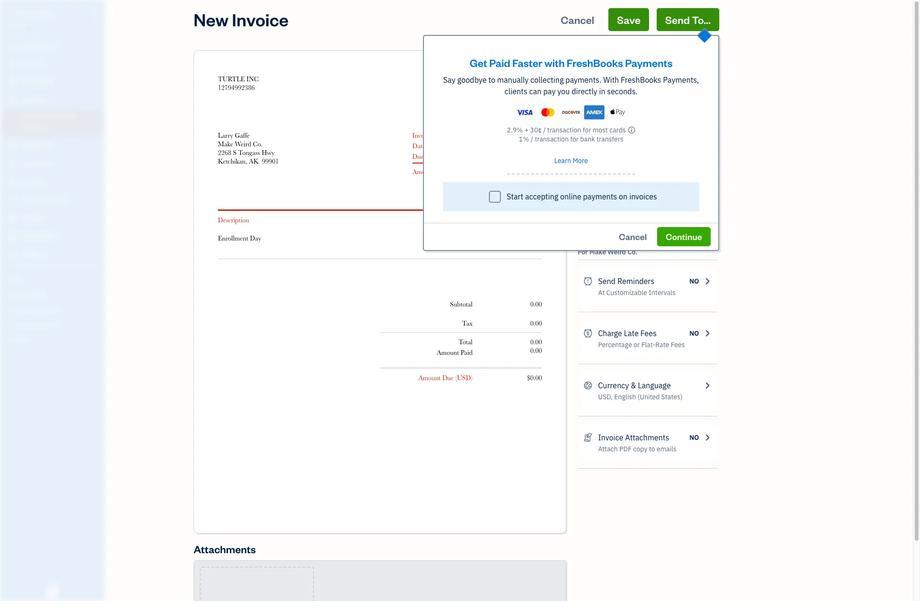 Task type: vqa. For each thing, say whether or not it's contained in the screenshot.
Watch Your Profit Grow
no



Task type: locate. For each thing, give the bounding box(es) containing it.
0 vertical spatial clients
[[505, 87, 528, 96]]

send up at
[[598, 276, 616, 286]]

2 vertical spatial due
[[442, 374, 454, 382]]

total right line
[[528, 216, 542, 224]]

0 vertical spatial transaction
[[548, 126, 581, 134]]

2 0.00 from the top
[[531, 319, 542, 327]]

new
[[194, 8, 229, 31]]

for left this
[[578, 57, 588, 66]]

$0.00
[[523, 166, 542, 176], [527, 374, 542, 382]]

paid right 'get'
[[490, 56, 511, 69]]

pay
[[544, 87, 556, 96], [631, 98, 642, 107]]

emails
[[657, 445, 677, 453]]

qty
[[484, 216, 494, 224]]

$0.00 down 0.00 0.00
[[527, 374, 542, 382]]

1 no from the top
[[690, 277, 699, 285]]

2 no from the top
[[690, 329, 699, 338]]

amount down due date
[[413, 168, 435, 175]]

0 horizontal spatial visa image
[[514, 105, 535, 119]]

chevronright image
[[703, 85, 712, 97], [703, 380, 712, 391], [703, 432, 712, 443]]

1 vertical spatial make
[[598, 201, 617, 210]]

bank
[[580, 135, 595, 143]]

0 vertical spatial pay
[[544, 87, 556, 96]]

3 chevronright image from the top
[[703, 275, 712, 287]]

1 horizontal spatial visa image
[[598, 107, 611, 116]]

date down date of issue
[[426, 153, 439, 160]]

cancel button for continue
[[611, 227, 656, 246]]

freshbooks up payments. on the top right of the page
[[567, 56, 623, 69]]

1 horizontal spatial for
[[583, 126, 591, 134]]

2 vertical spatial make
[[590, 248, 606, 256]]

inc for date of issue
[[247, 75, 259, 83]]

visa image left mastercard image
[[598, 107, 611, 116]]

you down collecting
[[558, 87, 570, 96]]

hwy
[[262, 149, 275, 156]]

weird up send reminders
[[608, 248, 626, 256]]

0 vertical spatial date
[[413, 142, 426, 150]]

1 vertical spatial paid
[[461, 349, 473, 356]]

2 vertical spatial amount
[[419, 374, 441, 382]]

1 vertical spatial weird
[[608, 248, 626, 256]]

1 vertical spatial cancel button
[[611, 227, 656, 246]]

1 vertical spatial chevronright image
[[703, 380, 712, 391]]

customizable
[[607, 288, 647, 297]]

date
[[413, 142, 426, 150], [426, 153, 439, 160]]

1 horizontal spatial attachments
[[625, 433, 670, 442]]

inc inside the turtle inc owner
[[37, 9, 50, 18]]

0 vertical spatial freshbooks
[[567, 56, 623, 69]]

make inside larry gaffe make weird co. 2268 s tongass hwy ketchikan, ak  99901
[[218, 140, 233, 148]]

0 horizontal spatial total
[[459, 338, 473, 346]]

0 vertical spatial due
[[413, 153, 424, 160]]

fees up flat-
[[641, 329, 657, 338]]

to right copy
[[649, 445, 655, 453]]

1 horizontal spatial pay
[[631, 98, 642, 107]]

usd, english (united states)
[[598, 393, 683, 401]]

this
[[590, 57, 603, 66]]

0 horizontal spatial attachments
[[194, 542, 256, 556]]

visa image
[[514, 105, 535, 119], [598, 107, 611, 116]]

amount up amount due ( usd )
[[437, 349, 459, 356]]

owner
[[8, 19, 25, 26]]

Issue date in MM/DD/YYYY format text field
[[480, 142, 550, 150]]

0 vertical spatial co.
[[253, 140, 263, 148]]

discover image right mastercard image
[[627, 107, 640, 116]]

rate
[[434, 216, 447, 224], [656, 340, 669, 349]]

clients down seconds.
[[609, 98, 629, 107]]

/
[[543, 126, 546, 134], [531, 135, 533, 143]]

clients
[[505, 87, 528, 96], [609, 98, 629, 107], [625, 213, 644, 221]]

intervals
[[649, 288, 676, 297]]

1 vertical spatial due
[[436, 168, 448, 175]]

cancel down bill your clients automatically
[[619, 231, 647, 242]]

0 vertical spatial cancel button
[[552, 8, 603, 31]]

due left (
[[442, 374, 454, 382]]

cancel button down bill your clients automatically
[[611, 227, 656, 246]]

0 horizontal spatial turtle
[[8, 9, 35, 18]]

accept online payments
[[598, 86, 682, 96]]

1 for from the top
[[578, 57, 588, 66]]

due down due date
[[436, 168, 448, 175]]

1 vertical spatial attachments
[[194, 542, 256, 556]]

2 chevronright image from the top
[[703, 380, 712, 391]]

1% / transaction for bank transfers
[[519, 135, 624, 143]]

1 horizontal spatial total
[[528, 216, 542, 224]]

say goodbye to manually collecting payments. with freshbooks payments, clients can pay you directly in seconds.
[[443, 75, 699, 96]]

for
[[583, 126, 591, 134], [571, 135, 579, 143]]

of
[[427, 142, 433, 150]]

freshbooks up accept online payments
[[621, 75, 661, 85]]

no for charge late fees
[[690, 329, 699, 338]]

0 vertical spatial online
[[656, 98, 674, 107]]

payments
[[625, 56, 673, 69], [648, 86, 682, 96]]

pay down collecting
[[544, 87, 556, 96]]

2 vertical spatial no
[[690, 433, 699, 442]]

at customizable intervals
[[598, 288, 676, 297]]

1 vertical spatial cancel
[[619, 231, 647, 242]]

tongass
[[238, 149, 260, 156]]

send inside button
[[665, 13, 690, 26]]

1 horizontal spatial cancel button
[[611, 227, 656, 246]]

1 horizontal spatial co.
[[628, 248, 638, 256]]

co.
[[253, 140, 263, 148], [628, 248, 638, 256]]

onlinesales image
[[584, 85, 593, 97]]

main element
[[0, 0, 129, 601]]

$0.00 up the accepting
[[523, 166, 542, 176]]

/ right 30¢
[[543, 126, 546, 134]]

to right goodbye
[[489, 75, 496, 85]]

1 vertical spatial total
[[459, 338, 473, 346]]

weird down gaffe
[[235, 140, 251, 148]]

1 vertical spatial turtle
[[218, 75, 245, 83]]

0 vertical spatial total
[[528, 216, 542, 224]]

cancel button
[[552, 8, 603, 31], [611, 227, 656, 246]]

turtle inside turtle inc 12794992386
[[218, 75, 245, 83]]

0 horizontal spatial pay
[[544, 87, 556, 96]]

inc inside turtle inc 12794992386
[[247, 75, 259, 83]]

due for amount due
[[436, 168, 448, 175]]

0 horizontal spatial fees
[[641, 329, 657, 338]]

1 horizontal spatial weird
[[608, 248, 626, 256]]

1 horizontal spatial /
[[543, 126, 546, 134]]

turtle up 12794992386
[[218, 75, 245, 83]]

issue
[[435, 142, 448, 150]]

dashboard image
[[6, 42, 18, 51]]

cancel for continue
[[619, 231, 647, 242]]

0 horizontal spatial co.
[[253, 140, 263, 148]]

0 vertical spatial /
[[543, 126, 546, 134]]

amount for amount due ( usd )
[[419, 374, 441, 382]]

invoice number
[[413, 131, 456, 139]]

apps image
[[7, 274, 102, 282]]

payments.
[[566, 75, 602, 85]]

0 horizontal spatial send
[[598, 276, 616, 286]]

clients down manually
[[505, 87, 528, 96]]

3 no from the top
[[690, 433, 699, 442]]

0 vertical spatial for
[[578, 57, 588, 66]]

1 vertical spatial amount
[[437, 349, 459, 356]]

0 vertical spatial you
[[558, 87, 570, 96]]

to...
[[692, 13, 711, 26]]

0 horizontal spatial cancel button
[[552, 8, 603, 31]]

learn
[[555, 156, 571, 165]]

discover image up "2.9% + 30¢ / transaction for most cards"
[[561, 105, 582, 119]]

no
[[690, 277, 699, 285], [690, 329, 699, 338], [690, 433, 699, 442]]

you down accept online payments
[[643, 98, 654, 107]]

attachments
[[625, 433, 670, 442], [194, 542, 256, 556]]

1 horizontal spatial to
[[649, 445, 655, 453]]

1 vertical spatial payments
[[648, 86, 682, 96]]

0 horizontal spatial inc
[[37, 9, 50, 18]]

online left refresh icon
[[560, 192, 582, 201]]

freshbooks inside the say goodbye to manually collecting payments. with freshbooks payments, clients can pay you directly in seconds.
[[621, 75, 661, 85]]

make down larry
[[218, 140, 233, 148]]

for down "2.9% + 30¢ / transaction for most cards"
[[571, 135, 579, 143]]

total inside total amount paid
[[459, 338, 473, 346]]

payment image
[[6, 141, 18, 151]]

visa image up "+"
[[514, 105, 535, 119]]

language
[[638, 381, 671, 390]]

get paid faster with freshbooks payments
[[470, 56, 673, 69]]

0 vertical spatial chevronright image
[[703, 85, 712, 97]]

you inside the say goodbye to manually collecting payments. with freshbooks payments, clients can pay you directly in seconds.
[[558, 87, 570, 96]]

2 vertical spatial clients
[[625, 213, 644, 221]]

send
[[665, 13, 690, 26], [598, 276, 616, 286]]

/ right 1%
[[531, 135, 533, 143]]

fees
[[641, 329, 657, 338], [671, 340, 685, 349]]

(united
[[638, 393, 660, 401]]

invoices
[[630, 192, 657, 201]]

0 horizontal spatial you
[[558, 87, 570, 96]]

1 vertical spatial no
[[690, 329, 699, 338]]

can
[[529, 87, 542, 96]]

Enter an Invoice # text field
[[518, 131, 542, 139]]

&
[[631, 381, 636, 390]]

0 vertical spatial inc
[[37, 9, 50, 18]]

gaffe
[[235, 131, 250, 139]]

1 vertical spatial fees
[[671, 340, 685, 349]]

invoice inside settings for this invoice
[[604, 57, 627, 66]]

for inside settings for this invoice
[[578, 57, 588, 66]]

0 horizontal spatial online
[[560, 192, 582, 201]]

4 chevronright image from the top
[[703, 328, 712, 339]]

1 vertical spatial for
[[571, 135, 579, 143]]

co. up tongass
[[253, 140, 263, 148]]

0 vertical spatial weird
[[235, 140, 251, 148]]

turtle for attachments
[[8, 9, 35, 18]]

paid up usd
[[461, 349, 473, 356]]

freshbooks image
[[45, 586, 60, 597]]

0 vertical spatial rate
[[434, 216, 447, 224]]

1 vertical spatial rate
[[656, 340, 669, 349]]

1 vertical spatial transaction
[[535, 135, 569, 143]]

turtle inside the turtle inc owner
[[8, 9, 35, 18]]

cancel button up settings
[[552, 8, 603, 31]]

0 vertical spatial send
[[665, 13, 690, 26]]

make up the bill at the right top of page
[[598, 201, 617, 210]]

1 chevronright image from the top
[[703, 85, 712, 97]]

1 chevronright image from the top
[[703, 148, 712, 159]]

larry
[[218, 131, 233, 139]]

1 horizontal spatial inc
[[247, 75, 259, 83]]

0 horizontal spatial rate
[[434, 216, 447, 224]]

freshbooks
[[567, 56, 623, 69], [621, 75, 661, 85]]

to
[[489, 75, 496, 85], [649, 445, 655, 453]]

clients down recurring in the right top of the page
[[625, 213, 644, 221]]

for up latereminders icon
[[578, 248, 588, 256]]

payments down payments,
[[648, 86, 682, 96]]

for up "bank"
[[583, 126, 591, 134]]

amount
[[413, 168, 435, 175], [437, 349, 459, 356], [419, 374, 441, 382]]

0 horizontal spatial discover image
[[561, 105, 582, 119]]

0 vertical spatial attachments
[[625, 433, 670, 442]]

1 horizontal spatial you
[[643, 98, 654, 107]]

let
[[598, 98, 608, 107]]

co. up the reminders
[[628, 248, 638, 256]]

0 vertical spatial amount
[[413, 168, 435, 175]]

0 horizontal spatial weird
[[235, 140, 251, 148]]

1 horizontal spatial send
[[665, 13, 690, 26]]

latefees image
[[584, 328, 593, 339]]

fees right flat-
[[671, 340, 685, 349]]

0 vertical spatial paid
[[490, 56, 511, 69]]

1 horizontal spatial fees
[[671, 340, 685, 349]]

0 vertical spatial to
[[489, 75, 496, 85]]

amount due ( usd )
[[419, 374, 473, 382]]

turtle up owner
[[8, 9, 35, 18]]

1 vertical spatial for
[[578, 248, 588, 256]]

2 vertical spatial chevronright image
[[703, 432, 712, 443]]

bill your clients automatically
[[598, 213, 687, 221]]

discover image
[[561, 105, 582, 119], [627, 107, 640, 116]]

chevronright image
[[703, 148, 712, 159], [703, 200, 712, 211], [703, 275, 712, 287], [703, 328, 712, 339]]

send for send to...
[[665, 13, 690, 26]]

0 horizontal spatial cancel
[[561, 13, 594, 26]]

cancel up settings
[[561, 13, 594, 26]]

line total
[[514, 216, 542, 224]]

0.00
[[531, 300, 542, 308], [531, 319, 542, 327], [531, 338, 542, 346], [531, 347, 542, 354]]

turtle for date of issue
[[218, 75, 245, 83]]

due date
[[413, 153, 439, 160]]

+
[[525, 126, 529, 134]]

start
[[507, 192, 524, 201]]

0 vertical spatial no
[[690, 277, 699, 285]]

due
[[413, 153, 424, 160], [436, 168, 448, 175], [442, 374, 454, 382]]

invoice image
[[6, 96, 18, 106]]

charge late fees
[[598, 329, 657, 338]]

weird
[[235, 140, 251, 148], [608, 248, 626, 256]]

1 vertical spatial to
[[649, 445, 655, 453]]

directly
[[572, 87, 598, 96]]

0 horizontal spatial to
[[489, 75, 496, 85]]

due down date of issue
[[413, 153, 424, 160]]

1 horizontal spatial paid
[[490, 56, 511, 69]]

amount left (
[[419, 374, 441, 382]]

latereminders image
[[584, 275, 593, 287]]

paintbrush image
[[584, 148, 593, 159]]

total down tax
[[459, 338, 473, 346]]

pay down "online"
[[631, 98, 642, 107]]

0 vertical spatial make
[[218, 140, 233, 148]]

1 vertical spatial inc
[[247, 75, 259, 83]]

invoice
[[232, 8, 289, 31], [604, 57, 627, 66], [413, 131, 432, 139], [598, 433, 624, 442]]

send left the to...
[[665, 13, 690, 26]]

timer image
[[6, 196, 18, 205]]

online down accept online payments
[[656, 98, 674, 107]]

invoice attachments
[[598, 433, 670, 442]]

2 chevronright image from the top
[[703, 200, 712, 211]]

date left of
[[413, 142, 426, 150]]

1 horizontal spatial turtle
[[218, 75, 245, 83]]

online
[[656, 98, 674, 107], [560, 192, 582, 201]]

get
[[470, 56, 487, 69]]

1 horizontal spatial discover image
[[627, 107, 640, 116]]

inc
[[37, 9, 50, 18], [247, 75, 259, 83]]

total
[[528, 216, 542, 224], [459, 338, 473, 346]]

transaction up 1% / transaction for bank transfers
[[548, 126, 581, 134]]

0 vertical spatial turtle
[[8, 9, 35, 18]]

transaction down "2.9% + 30¢ / transaction for most cards"
[[535, 135, 569, 143]]

make up latereminders icon
[[590, 248, 606, 256]]

no for invoice attachments
[[690, 433, 699, 442]]

payments up accept online payments
[[625, 56, 673, 69]]

1 vertical spatial send
[[598, 276, 616, 286]]



Task type: describe. For each thing, give the bounding box(es) containing it.
1 horizontal spatial online
[[656, 98, 674, 107]]

currencyandlanguage image
[[584, 380, 593, 391]]

more
[[573, 156, 588, 165]]

learn more link
[[555, 156, 588, 165]]

usd
[[457, 374, 471, 382]]

late
[[624, 329, 639, 338]]

attach pdf copy to emails
[[598, 445, 677, 453]]

apple pay image
[[608, 105, 628, 119]]

1 vertical spatial you
[[643, 98, 654, 107]]

99901
[[262, 157, 279, 165]]

due for amount due ( usd )
[[442, 374, 454, 382]]

seconds.
[[607, 87, 638, 96]]

or
[[634, 340, 640, 349]]

transfers
[[597, 135, 624, 143]]

line
[[514, 216, 527, 224]]

payments
[[583, 192, 617, 201]]

make recurring
[[598, 201, 652, 210]]

1 0.00 from the top
[[531, 300, 542, 308]]

1 vertical spatial co.
[[628, 248, 638, 256]]

save button
[[609, 8, 649, 31]]

turtle inc owner
[[8, 9, 50, 26]]

1 vertical spatial $0.00
[[527, 374, 542, 382]]

chart image
[[6, 232, 18, 241]]

learn more
[[555, 156, 588, 165]]

amount due
[[413, 168, 448, 175]]

0 vertical spatial payments
[[625, 56, 673, 69]]

2268
[[218, 149, 231, 156]]

0 horizontal spatial /
[[531, 135, 533, 143]]

number
[[434, 131, 456, 139]]

visa image for mastercard image
[[598, 107, 611, 116]]

cancel for save
[[561, 13, 594, 26]]

to inside the say goodbye to manually collecting payments. with freshbooks payments, clients can pay you directly in seconds.
[[489, 75, 496, 85]]

accept
[[598, 86, 622, 96]]

1 vertical spatial date
[[426, 153, 439, 160]]

chevronright image for payments
[[703, 85, 712, 97]]

tax
[[462, 319, 473, 327]]

0.00 0.00
[[531, 338, 542, 354]]

turtle inc 12794992386
[[218, 75, 259, 91]]

send for send reminders
[[598, 276, 616, 286]]

clients inside the say goodbye to manually collecting payments. with freshbooks payments, clients can pay you directly in seconds.
[[505, 87, 528, 96]]

0 vertical spatial fees
[[641, 329, 657, 338]]

30¢
[[530, 126, 542, 134]]

refresh image
[[584, 200, 593, 211]]

co. inside larry gaffe make weird co. 2268 s tongass hwy ketchikan, ak  99901
[[253, 140, 263, 148]]

in
[[599, 87, 606, 96]]

2.9% + 30¢ / transaction for most cards
[[507, 126, 626, 134]]

report image
[[6, 250, 18, 260]]

1 vertical spatial pay
[[631, 98, 642, 107]]

with
[[604, 75, 619, 85]]

1%
[[519, 135, 529, 143]]

larry gaffe make weird co. 2268 s tongass hwy ketchikan, ak  99901
[[218, 131, 279, 165]]

goodbye
[[458, 75, 487, 85]]

recurring
[[619, 201, 652, 210]]

pay inside the say goodbye to manually collecting payments. with freshbooks payments, clients can pay you directly in seconds.
[[544, 87, 556, 96]]

automatically
[[646, 213, 687, 221]]

inc for attachments
[[37, 9, 50, 18]]

invoices image
[[584, 432, 593, 443]]

project image
[[6, 177, 18, 187]]

bank connections image
[[7, 320, 102, 328]]

client image
[[6, 60, 18, 69]]

amount inside total amount paid
[[437, 349, 459, 356]]

new invoice
[[194, 8, 289, 31]]

say
[[443, 75, 456, 85]]

paid inside total amount paid
[[461, 349, 473, 356]]

send to...
[[665, 13, 711, 26]]

collecting
[[531, 75, 564, 85]]

expense image
[[6, 159, 18, 169]]

1 vertical spatial clients
[[609, 98, 629, 107]]

english
[[615, 393, 636, 401]]

with
[[545, 56, 565, 69]]

currency
[[598, 381, 629, 390]]

cards
[[610, 126, 626, 134]]

percentage
[[598, 340, 632, 349]]

bill
[[598, 213, 608, 221]]

copy
[[633, 445, 648, 453]]

2 for from the top
[[578, 248, 588, 256]]

no for send reminders
[[690, 277, 699, 285]]

flat-
[[642, 340, 656, 349]]

discover image for mastercard icon in the right top of the page
[[561, 105, 582, 119]]

0 horizontal spatial for
[[571, 135, 579, 143]]

cancel button for save
[[552, 8, 603, 31]]

ketchikan,
[[218, 157, 247, 165]]

weird inside larry gaffe make weird co. 2268 s tongass hwy ketchikan, ak  99901
[[235, 140, 251, 148]]

12794992386
[[218, 84, 255, 91]]

settings
[[578, 44, 617, 57]]

percentage or flat-rate fees
[[598, 340, 685, 349]]

most
[[593, 126, 608, 134]]

mastercard image
[[613, 107, 626, 116]]

pdf
[[620, 445, 632, 453]]

team members image
[[7, 290, 102, 297]]

start accepting online payments on invoices
[[507, 192, 657, 201]]

faster
[[513, 56, 543, 69]]

on
[[619, 192, 628, 201]]

visa image for mastercard icon in the right top of the page
[[514, 105, 535, 119]]

payments,
[[663, 75, 699, 85]]

reminders
[[618, 276, 655, 286]]

amount for amount due
[[413, 168, 435, 175]]

attach
[[598, 445, 618, 453]]

charge
[[598, 329, 622, 338]]

1 horizontal spatial rate
[[656, 340, 669, 349]]

settings image
[[7, 336, 102, 343]]

states)
[[662, 393, 683, 401]]

manually
[[497, 75, 529, 85]]

estimate image
[[6, 78, 18, 88]]

send to... button
[[657, 8, 720, 31]]

2.9%
[[507, 126, 523, 134]]

3 0.00 from the top
[[531, 338, 542, 346]]

items and services image
[[7, 305, 102, 313]]

1 vertical spatial online
[[560, 192, 582, 201]]

online
[[624, 86, 646, 96]]

0 vertical spatial $0.00
[[523, 166, 542, 176]]

description
[[218, 216, 249, 224]]

Enter an Item Name text field
[[218, 234, 399, 242]]

total amount paid
[[437, 338, 473, 356]]

3 chevronright image from the top
[[703, 432, 712, 443]]

for make weird co.
[[578, 248, 638, 256]]

s
[[233, 149, 237, 156]]

american express image
[[584, 105, 605, 119]]

info image
[[628, 126, 636, 134]]

discover image for mastercard image
[[627, 107, 640, 116]]

money image
[[6, 214, 18, 223]]

mastercard image
[[538, 105, 558, 119]]

0 vertical spatial for
[[583, 126, 591, 134]]

chevronright image for language
[[703, 380, 712, 391]]

save
[[617, 13, 641, 26]]

currency & language
[[598, 381, 671, 390]]

accepting
[[525, 192, 559, 201]]

at
[[598, 288, 605, 297]]

send reminders
[[598, 276, 655, 286]]

let clients pay you online
[[598, 98, 674, 107]]

4 0.00 from the top
[[531, 347, 542, 354]]

)
[[471, 374, 473, 382]]



